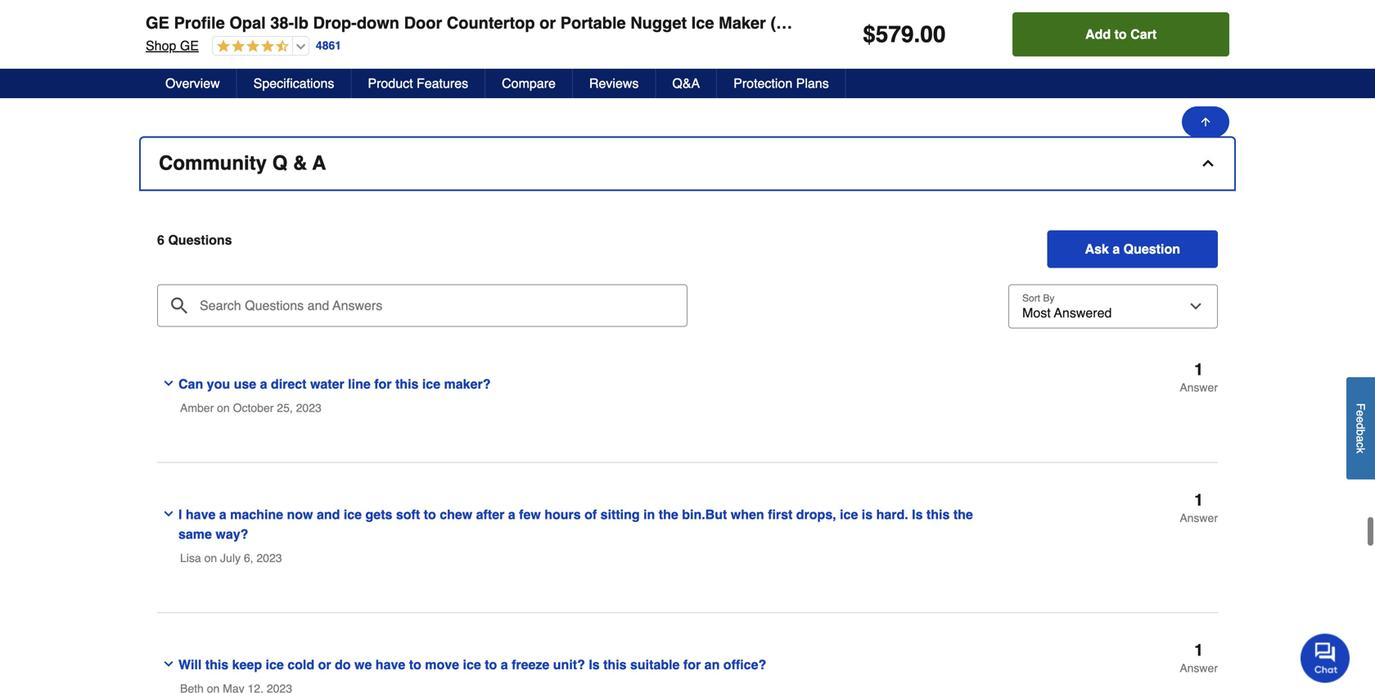 Task type: vqa. For each thing, say whether or not it's contained in the screenshot.
password password field
no



Task type: describe. For each thing, give the bounding box(es) containing it.
ice inside "button"
[[422, 377, 441, 392]]

water
[[310, 377, 345, 392]]

f e e d b a c k
[[1355, 404, 1368, 454]]

and
[[317, 507, 340, 522]]

1 answer element for office?
[[1180, 641, 1219, 675]]

$
[[863, 21, 876, 47]]

1 e from the top
[[1355, 411, 1368, 417]]

few
[[519, 507, 541, 522]]

ice
[[692, 14, 715, 32]]

for inside button
[[684, 658, 701, 673]]

a up the k on the right
[[1355, 436, 1368, 443]]

1 answer element for first
[[1180, 491, 1219, 525]]

k
[[1355, 448, 1368, 454]]

portable
[[561, 14, 626, 32]]

we
[[355, 658, 372, 673]]

will this keep ice cold or do we have to move ice to a freeze unit? is this suitable for an office?
[[179, 658, 767, 673]]

1 vertical spatial ge
[[180, 38, 199, 53]]

sitting
[[601, 507, 640, 522]]

2023 for direct
[[296, 402, 322, 415]]

specifications button
[[237, 69, 352, 98]]

show 10 more
[[776, 69, 878, 84]]

have inside i have a machine now and ice gets soft to chew after a few hours of sitting in the bin.but when first drops, ice is hard. is this the same way?
[[186, 507, 216, 522]]

lisa
[[180, 552, 201, 565]]

have inside button
[[376, 658, 406, 673]]

reviews
[[590, 76, 639, 91]]

now
[[287, 507, 313, 522]]

this inside "button"
[[396, 377, 419, 392]]

soft
[[396, 507, 420, 522]]

answer for office?
[[1180, 662, 1219, 675]]

1 answer for office?
[[1180, 641, 1219, 675]]

1 1 from the top
[[1195, 360, 1204, 379]]

cart
[[1131, 27, 1157, 42]]

a left freeze
[[501, 658, 508, 673]]

2 e from the top
[[1355, 417, 1368, 423]]

1 answer for first
[[1180, 491, 1219, 525]]

opal
[[230, 14, 266, 32]]

1 for office?
[[1195, 641, 1204, 660]]

4861
[[316, 39, 342, 52]]

down
[[357, 14, 400, 32]]

overview
[[165, 76, 220, 91]]

same
[[179, 527, 212, 542]]

october
[[233, 402, 274, 415]]

move
[[425, 658, 459, 673]]

on for have
[[204, 552, 217, 565]]

drops,
[[797, 507, 837, 522]]

way?
[[216, 527, 248, 542]]

can
[[179, 377, 203, 392]]

is inside button
[[589, 658, 600, 673]]

of
[[585, 507, 597, 522]]

an
[[705, 658, 720, 673]]

question
[[1124, 241, 1181, 257]]

add to cart
[[1086, 27, 1157, 42]]

chew
[[440, 507, 473, 522]]

0 horizontal spatial ge
[[146, 14, 169, 32]]

to inside i have a machine now and ice gets soft to chew after a few hours of sitting in the bin.but when first drops, ice is hard. is this the same way?
[[424, 507, 436, 522]]

is inside i have a machine now and ice gets soft to chew after a few hours of sitting in the bin.but when first drops, ice is hard. is this the same way?
[[912, 507, 923, 522]]

reviews button
[[573, 69, 656, 98]]

hours
[[545, 507, 581, 522]]

features
[[417, 76, 469, 91]]

plus image
[[763, 70, 776, 83]]

line
[[348, 377, 371, 392]]

lb
[[294, 14, 309, 32]]

will this keep ice cold or do we have to move ice to a freeze unit? is this suitable for an office? button
[[157, 642, 1006, 676]]

f
[[1355, 404, 1368, 411]]

a
[[312, 152, 326, 174]]

1 for first
[[1195, 491, 1204, 510]]

ge profile opal 38-lb drop-down door countertop or portable nugget ice maker (stainless steel)
[[146, 14, 897, 32]]

i have a machine now and ice gets soft to chew after a few hours of sitting in the bin.but when first drops, ice is hard. is this the same way?
[[179, 507, 974, 542]]

will
[[179, 658, 202, 673]]

c
[[1355, 443, 1368, 448]]

for inside "button"
[[374, 377, 392, 392]]

1 horizontal spatial or
[[540, 14, 556, 32]]

i have a machine now and ice gets soft to chew after a few hours of sitting in the bin.but when first drops, ice is hard. is this the same way? button
[[157, 492, 1006, 545]]

6
[[157, 232, 165, 248]]

protection plans
[[734, 76, 829, 91]]

ice right move
[[463, 658, 481, 673]]

to right add
[[1115, 27, 1127, 42]]

a up the way?
[[219, 507, 227, 522]]

product features button
[[352, 69, 486, 98]]

2 the from the left
[[954, 507, 974, 522]]

nugget
[[631, 14, 687, 32]]

bin.but
[[682, 507, 727, 522]]

ask
[[1086, 241, 1110, 257]]

compare button
[[486, 69, 573, 98]]

chevron down image for will
[[162, 658, 175, 671]]

unit?
[[553, 658, 585, 673]]

questions
[[168, 232, 232, 248]]

chat invite button image
[[1301, 633, 1351, 683]]

lisa on july 6, 2023
[[180, 552, 282, 565]]

compare
[[502, 76, 556, 91]]

direct
[[271, 377, 307, 392]]

q
[[272, 152, 288, 174]]

1 the from the left
[[659, 507, 679, 522]]

overview button
[[149, 69, 237, 98]]

suitable
[[631, 658, 680, 673]]

keep
[[232, 658, 262, 673]]

freeze
[[512, 658, 550, 673]]

579
[[876, 21, 914, 47]]

steel)
[[853, 14, 897, 32]]

$ 579 . 00
[[863, 21, 946, 47]]

maker
[[719, 14, 766, 32]]

product features
[[368, 76, 469, 91]]



Task type: locate. For each thing, give the bounding box(es) containing it.
f e e d b a c k button
[[1347, 378, 1376, 480]]

chevron up image
[[1201, 155, 1217, 171]]

machine
[[230, 507, 283, 522]]

q&a button
[[656, 69, 718, 98]]

1 vertical spatial 1 answer
[[1180, 491, 1219, 525]]

1 horizontal spatial is
[[912, 507, 923, 522]]

0 horizontal spatial for
[[374, 377, 392, 392]]

chevron down image inside i have a machine now and ice gets soft to chew after a few hours of sitting in the bin.but when first drops, ice is hard. is this the same way? button
[[162, 508, 175, 521]]

chevron down image for can
[[162, 377, 175, 390]]

or inside will this keep ice cold or do we have to move ice to a freeze unit? is this suitable for an office? button
[[318, 658, 331, 673]]

1 horizontal spatial the
[[954, 507, 974, 522]]

july
[[220, 552, 241, 565]]

chevron down image for i
[[162, 508, 175, 521]]

countertop
[[447, 14, 535, 32]]

ge up shop
[[146, 14, 169, 32]]

ge
[[146, 14, 169, 32], [180, 38, 199, 53]]

shop ge
[[146, 38, 199, 53]]

community q & a
[[159, 152, 326, 174]]

have right we
[[376, 658, 406, 673]]

a inside "button"
[[260, 377, 267, 392]]

1 vertical spatial 1
[[1195, 491, 1204, 510]]

0 horizontal spatial or
[[318, 658, 331, 673]]

this right hard.
[[927, 507, 950, 522]]

2 answer from the top
[[1180, 512, 1219, 525]]

25,
[[277, 402, 293, 415]]

6,
[[244, 552, 253, 565]]

0 vertical spatial chevron down image
[[162, 377, 175, 390]]

1 vertical spatial is
[[589, 658, 600, 673]]

chevron down image inside will this keep ice cold or do we have to move ice to a freeze unit? is this suitable for an office? button
[[162, 658, 175, 671]]

profile
[[174, 14, 225, 32]]

is right hard.
[[912, 507, 923, 522]]

when
[[731, 507, 765, 522]]

ask a question button
[[1048, 230, 1219, 268]]

0 vertical spatial have
[[186, 507, 216, 522]]

can you use a direct water line for this ice maker?
[[179, 377, 491, 392]]

shop
[[146, 38, 176, 53]]

on down you
[[217, 402, 230, 415]]

e up "b"
[[1355, 417, 1368, 423]]

drop-
[[313, 14, 357, 32]]

0 horizontal spatial 2023
[[257, 552, 282, 565]]

d
[[1355, 423, 1368, 430]]

maker?
[[444, 377, 491, 392]]

1 answer
[[1180, 360, 1219, 394], [1180, 491, 1219, 525], [1180, 641, 1219, 675]]

1 horizontal spatial have
[[376, 658, 406, 673]]

answer for first
[[1180, 512, 1219, 525]]

0 vertical spatial 1
[[1195, 360, 1204, 379]]

show
[[783, 69, 818, 84]]

4.5 stars image
[[213, 39, 289, 54]]

a right ask
[[1113, 241, 1121, 257]]

this right the line
[[396, 377, 419, 392]]

community
[[159, 152, 267, 174]]

0 vertical spatial 2023
[[296, 402, 322, 415]]

1 vertical spatial have
[[376, 658, 406, 673]]

is right the unit?
[[589, 658, 600, 673]]

3 1 answer element from the top
[[1180, 641, 1219, 675]]

a right use
[[260, 377, 267, 392]]

specifications
[[254, 76, 334, 91]]

use
[[234, 377, 256, 392]]

1
[[1195, 360, 1204, 379], [1195, 491, 1204, 510], [1195, 641, 1204, 660]]

have right i
[[186, 507, 216, 522]]

(stainless
[[771, 14, 848, 32]]

0 vertical spatial for
[[374, 377, 392, 392]]

0 vertical spatial answer
[[1180, 381, 1219, 394]]

for
[[374, 377, 392, 392], [684, 658, 701, 673]]

is
[[862, 507, 873, 522]]

3 answer from the top
[[1180, 662, 1219, 675]]

after
[[476, 507, 505, 522]]

to right the soft
[[424, 507, 436, 522]]

3 1 from the top
[[1195, 641, 1204, 660]]

office?
[[724, 658, 767, 673]]

more
[[840, 69, 871, 84]]

2 vertical spatial 1
[[1195, 641, 1204, 660]]

protection
[[734, 76, 793, 91]]

0 vertical spatial on
[[217, 402, 230, 415]]

2 vertical spatial answer
[[1180, 662, 1219, 675]]

1 1 answer from the top
[[1180, 360, 1219, 394]]

.
[[914, 21, 921, 47]]

2023 right 6,
[[257, 552, 282, 565]]

1 1 answer element from the top
[[1180, 360, 1219, 394]]

2 vertical spatial chevron down image
[[162, 658, 175, 671]]

38-
[[270, 14, 294, 32]]

1 vertical spatial 2023
[[257, 552, 282, 565]]

1 horizontal spatial 2023
[[296, 402, 322, 415]]

2 1 from the top
[[1195, 491, 1204, 510]]

1 vertical spatial for
[[684, 658, 701, 673]]

have
[[186, 507, 216, 522], [376, 658, 406, 673]]

0 horizontal spatial have
[[186, 507, 216, 522]]

ge down profile
[[180, 38, 199, 53]]

the right in
[[659, 507, 679, 522]]

0 horizontal spatial the
[[659, 507, 679, 522]]

2 chevron down image from the top
[[162, 508, 175, 521]]

3 1 answer from the top
[[1180, 641, 1219, 675]]

on for you
[[217, 402, 230, 415]]

00
[[921, 21, 946, 47]]

e up d
[[1355, 411, 1368, 417]]

add to cart button
[[1013, 12, 1230, 57]]

0 vertical spatial or
[[540, 14, 556, 32]]

0 vertical spatial is
[[912, 507, 923, 522]]

this inside i have a machine now and ice gets soft to chew after a few hours of sitting in the bin.but when first drops, ice is hard. is this the same way?
[[927, 507, 950, 522]]

chevron down image left i
[[162, 508, 175, 521]]

a
[[1113, 241, 1121, 257], [260, 377, 267, 392], [1355, 436, 1368, 443], [219, 507, 227, 522], [508, 507, 516, 522], [501, 658, 508, 673]]

gets
[[366, 507, 393, 522]]

1 horizontal spatial for
[[684, 658, 701, 673]]

or
[[540, 14, 556, 32], [318, 658, 331, 673]]

1 vertical spatial or
[[318, 658, 331, 673]]

0 horizontal spatial is
[[589, 658, 600, 673]]

on
[[217, 402, 230, 415], [204, 552, 217, 565]]

e
[[1355, 411, 1368, 417], [1355, 417, 1368, 423]]

chevron down image
[[162, 377, 175, 390], [162, 508, 175, 521], [162, 658, 175, 671]]

a inside 6 questions ask a question
[[1113, 241, 1121, 257]]

2 vertical spatial 1 answer element
[[1180, 641, 1219, 675]]

1 answer from the top
[[1180, 381, 1219, 394]]

1 answer element
[[1180, 360, 1219, 394], [1180, 491, 1219, 525], [1180, 641, 1219, 675]]

ice left is
[[840, 507, 859, 522]]

1 vertical spatial answer
[[1180, 512, 1219, 525]]

ice left the maker?
[[422, 377, 441, 392]]

product
[[368, 76, 413, 91]]

you
[[207, 377, 230, 392]]

amber
[[180, 402, 214, 415]]

chevron down image left will
[[162, 658, 175, 671]]

arrow up image
[[1200, 115, 1213, 129]]

6 questions ask a question
[[157, 232, 1181, 257]]

0 vertical spatial ge
[[146, 14, 169, 32]]

the right hard.
[[954, 507, 974, 522]]

for left the an
[[684, 658, 701, 673]]

community q & a button
[[141, 138, 1235, 189]]

10
[[822, 69, 836, 84]]

ice left cold
[[266, 658, 284, 673]]

2 vertical spatial 1 answer
[[1180, 641, 1219, 675]]

1 vertical spatial on
[[204, 552, 217, 565]]

this left 'suitable'
[[604, 658, 627, 673]]

plans
[[797, 76, 829, 91]]

2 1 answer element from the top
[[1180, 491, 1219, 525]]

2023 for now
[[257, 552, 282, 565]]

chevron down image inside can you use a direct water line for this ice maker? "button"
[[162, 377, 175, 390]]

1 vertical spatial 1 answer element
[[1180, 491, 1219, 525]]

in
[[644, 507, 655, 522]]

to left move
[[409, 658, 422, 673]]

to left freeze
[[485, 658, 497, 673]]

Search Questions and Answers text field
[[157, 284, 688, 327]]

this right will
[[205, 658, 229, 673]]

1 chevron down image from the top
[[162, 377, 175, 390]]

add
[[1086, 27, 1111, 42]]

1 vertical spatial chevron down image
[[162, 508, 175, 521]]

&
[[293, 152, 307, 174]]

or left the do
[[318, 658, 331, 673]]

2023
[[296, 402, 322, 415], [257, 552, 282, 565]]

2023 right '25,'
[[296, 402, 322, 415]]

on left july on the left of page
[[204, 552, 217, 565]]

or left portable
[[540, 14, 556, 32]]

can you use a direct water line for this ice maker? button
[[157, 361, 1006, 395]]

0 vertical spatial 1 answer
[[1180, 360, 1219, 394]]

hard.
[[877, 507, 909, 522]]

to
[[1115, 27, 1127, 42], [424, 507, 436, 522], [409, 658, 422, 673], [485, 658, 497, 673]]

1 horizontal spatial ge
[[180, 38, 199, 53]]

3 chevron down image from the top
[[162, 658, 175, 671]]

a left few in the left bottom of the page
[[508, 507, 516, 522]]

is
[[912, 507, 923, 522], [589, 658, 600, 673]]

for right the line
[[374, 377, 392, 392]]

amber on october 25, 2023
[[180, 402, 322, 415]]

chevron down image left can
[[162, 377, 175, 390]]

ice right the "and"
[[344, 507, 362, 522]]

2 1 answer from the top
[[1180, 491, 1219, 525]]

q&a
[[673, 76, 700, 91]]

door
[[404, 14, 442, 32]]

0 vertical spatial 1 answer element
[[1180, 360, 1219, 394]]



